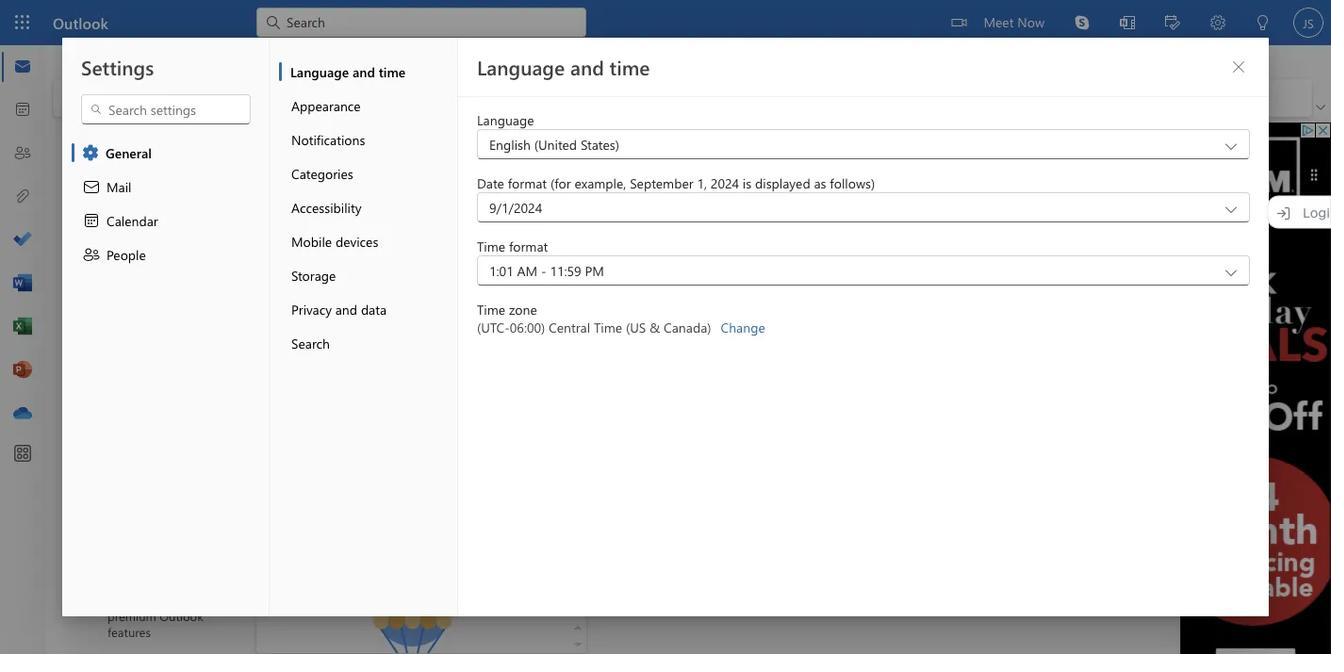 Task type: locate. For each thing, give the bounding box(es) containing it.
 button
[[364, 131, 394, 161]]

calendar
[[107, 212, 158, 229]]


[[952, 15, 967, 30]]

Search settings search field
[[103, 100, 231, 119]]

0 vertical spatial time
[[477, 237, 506, 255]]

outlook up 
[[53, 12, 108, 33]]

inbox
[[323, 135, 361, 155]]


[[1232, 59, 1247, 75]]

categories
[[291, 165, 353, 182]]

2 vertical spatial time
[[594, 319, 623, 336]]

0 of 6 complete
[[306, 306, 397, 323]]

mail
[[107, 178, 132, 195]]


[[81, 143, 100, 162]]

time up (utc-
[[477, 300, 506, 318]]

general
[[106, 144, 152, 161]]

date format (for example, september 1, 2024 is displayed as follows)
[[477, 174, 875, 191]]

outlook link
[[53, 0, 108, 45]]

language
[[477, 54, 565, 80], [290, 63, 349, 80], [477, 111, 534, 128]]

language up 'date'
[[477, 111, 534, 128]]

time for time zone (utc-06:00) central time (us & canada) change
[[477, 300, 506, 318]]

language up  button
[[477, 54, 565, 80]]

 button
[[77, 126, 109, 161]]


[[82, 177, 101, 196]]

change button
[[721, 319, 766, 336]]

choose
[[306, 343, 349, 361]]

september
[[630, 174, 694, 191]]


[[547, 141, 566, 159]]

dialog
[[0, 0, 1332, 655]]

settings
[[121, 89, 167, 106]]

language and time button
[[279, 55, 457, 89]]

 button
[[538, 258, 568, 289]]

dialog containing settings
[[0, 0, 1332, 655]]

 mail
[[82, 177, 132, 196]]

1 vertical spatial format
[[509, 237, 548, 255]]

 sent items
[[111, 211, 199, 230]]

time up appearance button
[[379, 63, 406, 80]]

language and region element
[[477, 110, 1251, 336]]

outlook
[[53, 12, 108, 33], [160, 608, 203, 625]]

language and time up appearance button
[[290, 63, 406, 80]]

1 vertical spatial outlook
[[160, 608, 203, 625]]

1 horizontal spatial language and time
[[477, 54, 650, 80]]

and inside language and time tab panel
[[571, 54, 604, 80]]

time inside button
[[379, 63, 406, 80]]

items
[[167, 212, 199, 229]]

0 vertical spatial outlook
[[53, 12, 108, 33]]

and inside language and time button
[[353, 63, 375, 80]]

metal
[[352, 196, 386, 213]]

time down "outlook" banner
[[610, 54, 650, 80]]

format up products
[[508, 174, 547, 191]]

outlook right the "premium"
[[160, 608, 203, 625]]

format for date
[[508, 174, 547, 191]]

time
[[610, 54, 650, 80], [379, 63, 406, 80]]

time zone (utc-06:00) central time (us & canada) change
[[477, 300, 766, 336]]

started
[[292, 265, 335, 282]]

1 horizontal spatial time
[[610, 54, 650, 80]]

central
[[549, 319, 591, 336]]

sent
[[138, 212, 164, 229]]

your
[[353, 343, 379, 361]]

application
[[0, 0, 1332, 655]]

high
[[432, 196, 461, 213]]

1,
[[697, 174, 707, 191]]

time format
[[477, 237, 548, 255]]

document
[[0, 0, 1332, 655]]

 tree item
[[68, 202, 220, 240]]

notifications
[[291, 131, 365, 148]]

is
[[743, 174, 752, 191]]

0 horizontal spatial time
[[379, 63, 406, 80]]


[[370, 137, 389, 156]]

language inside button
[[290, 63, 349, 80]]

language up appearance
[[290, 63, 349, 80]]

0 vertical spatial format
[[508, 174, 547, 191]]

left-rail-appbar navigation
[[4, 45, 41, 436]]

language and time
[[477, 54, 650, 80], [290, 63, 406, 80]]

language and time heading
[[477, 54, 650, 80]]

canada)
[[664, 319, 712, 336]]

1 horizontal spatial outlook
[[160, 608, 203, 625]]

now
[[1018, 13, 1045, 30]]

and inside "privacy and data" button
[[336, 300, 357, 318]]

outlook banner
[[0, 0, 1332, 45]]


[[82, 211, 101, 230]]

appearance
[[291, 97, 361, 114]]

people
[[107, 246, 146, 263]]

powerpoint image
[[13, 361, 32, 380]]

onedrive image
[[13, 405, 32, 423]]

word image
[[13, 274, 32, 293]]

settings tab list
[[62, 38, 270, 617]]

(for
[[551, 174, 571, 191]]

time
[[477, 237, 506, 255], [477, 300, 506, 318], [594, 319, 623, 336]]

tree
[[68, 353, 220, 655]]

excel image
[[13, 318, 32, 337]]

-
[[423, 196, 428, 213]]


[[547, 268, 558, 279]]

mobile
[[291, 232, 332, 250]]

1 vertical spatial time
[[477, 300, 506, 318]]

format
[[508, 174, 547, 191], [509, 237, 548, 255]]

 calendar
[[82, 211, 158, 230]]

metaldecking.com image
[[282, 180, 313, 210]]

0 horizontal spatial language and time
[[290, 63, 406, 80]]

home tab list
[[93, 45, 272, 75]]

0 horizontal spatial outlook
[[53, 12, 108, 33]]

to do image
[[13, 231, 32, 250]]

time down the quality
[[477, 237, 506, 255]]


[[90, 103, 103, 116]]

document containing settings
[[0, 0, 1332, 655]]

accessibility
[[291, 199, 362, 216]]

format up "" button
[[509, 237, 548, 255]]

time left the (us
[[594, 319, 623, 336]]

 people
[[82, 245, 146, 264]]

 button
[[541, 136, 572, 162]]

csm metal deck - high quality products
[[321, 196, 564, 213]]

format for time
[[509, 237, 548, 255]]

language and time up  button
[[477, 54, 650, 80]]

privacy
[[291, 300, 332, 318]]

home button
[[94, 45, 158, 75]]



Task type: describe. For each thing, give the bounding box(es) containing it.
files image
[[13, 188, 32, 207]]

 button
[[56, 46, 93, 78]]

storage button
[[279, 258, 457, 292]]

&
[[650, 319, 660, 336]]

inbox 
[[323, 135, 389, 156]]


[[87, 136, 102, 151]]

view
[[90, 89, 117, 106]]

meet
[[984, 13, 1014, 30]]

outlook inside premium outlook features
[[160, 608, 203, 625]]


[[275, 343, 294, 362]]

6
[[332, 306, 339, 323]]

date
[[477, 174, 504, 191]]

(utc-
[[477, 319, 510, 336]]

storage
[[291, 266, 336, 284]]

 view settings
[[67, 89, 167, 108]]

time for time format
[[477, 237, 506, 255]]

accessibility button
[[279, 191, 457, 224]]

get started
[[268, 265, 335, 282]]

2024
[[711, 174, 739, 191]]

drafts
[[138, 250, 173, 267]]

meet now
[[984, 13, 1045, 30]]


[[275, 306, 294, 324]]

m
[[291, 186, 304, 204]]

outlook inside banner
[[53, 12, 108, 33]]


[[65, 52, 84, 72]]

 drafts
[[111, 249, 173, 268]]

privacy and data button
[[279, 292, 457, 326]]

appearance button
[[279, 89, 457, 123]]

time inside tab panel
[[610, 54, 650, 80]]

ad
[[487, 179, 499, 192]]

favorites tree item
[[68, 126, 220, 164]]

deck
[[390, 196, 419, 213]]

quality
[[464, 196, 507, 213]]

settings heading
[[81, 54, 154, 80]]

change
[[721, 319, 766, 336]]

get
[[268, 265, 289, 282]]

message list section
[[257, 121, 587, 655]]

favorites tree
[[68, 119, 220, 315]]


[[111, 249, 130, 268]]

and for language and time heading
[[571, 54, 604, 80]]

example,
[[575, 174, 627, 191]]

devices
[[336, 232, 379, 250]]

calendar image
[[13, 101, 32, 120]]


[[67, 89, 86, 108]]

06:00)
[[510, 319, 545, 336]]

privacy and data
[[291, 300, 387, 318]]

(us
[[626, 319, 646, 336]]

of
[[316, 306, 328, 323]]

mail image
[[13, 58, 32, 76]]

follows)
[[830, 174, 875, 191]]

home
[[108, 51, 143, 68]]

favorites
[[113, 134, 174, 154]]

application containing settings
[[0, 0, 1332, 655]]

premium
[[108, 608, 156, 625]]

categories button
[[279, 157, 457, 191]]

search
[[291, 334, 330, 352]]

search button
[[279, 326, 457, 360]]

language and time inside tab panel
[[477, 54, 650, 80]]

and for "privacy and data" button
[[336, 300, 357, 318]]

inbox heading
[[298, 125, 394, 167]]

layout group
[[304, 79, 490, 113]]

language inside "element"
[[477, 111, 534, 128]]

mobile devices
[[291, 232, 379, 250]]

as
[[814, 174, 827, 191]]

mobile devices button
[[279, 224, 457, 258]]

premium outlook features button
[[68, 565, 255, 655]]

language and time tab panel
[[458, 38, 1269, 617]]

features
[[108, 624, 151, 640]]

metaldecking.com
[[321, 177, 431, 194]]

look
[[383, 343, 408, 361]]

complete
[[342, 306, 397, 323]]

people image
[[13, 144, 32, 163]]

 button
[[1224, 52, 1254, 82]]

displayed
[[755, 174, 811, 191]]

settings
[[81, 54, 154, 80]]

choose your look
[[306, 343, 408, 361]]

notifications button
[[279, 123, 457, 157]]

 tree item
[[68, 240, 220, 277]]

language and time inside button
[[290, 63, 406, 80]]

more apps image
[[13, 445, 32, 464]]


[[111, 211, 130, 230]]

0
[[306, 306, 313, 323]]

zone
[[509, 300, 537, 318]]

data
[[361, 300, 387, 318]]


[[82, 245, 101, 264]]



Task type: vqa. For each thing, say whether or not it's contained in the screenshot.
' PEOPLE'
yes



